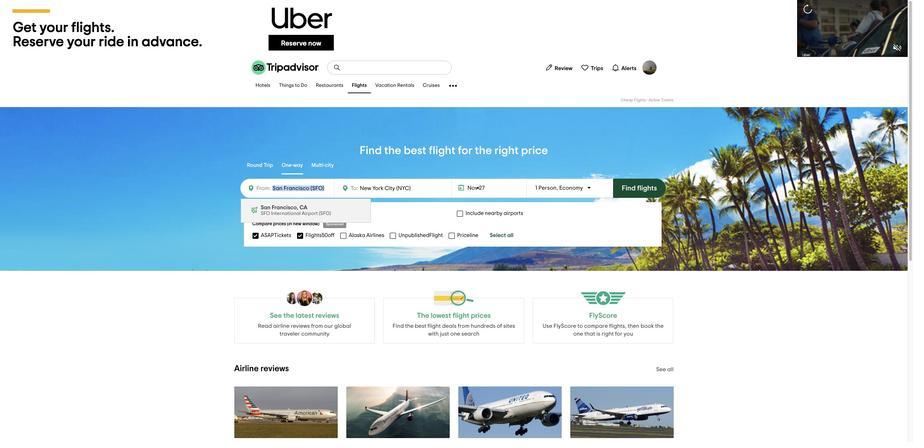 Task type: vqa. For each thing, say whether or not it's contained in the screenshot.
"tips"
no



Task type: describe. For each thing, give the bounding box(es) containing it.
asaptickets
[[261, 233, 291, 238]]

find for find the best flight deals from hundreds of sites with just one search
[[393, 324, 404, 330]]

find flights
[[622, 185, 657, 192]]

cruises link
[[419, 78, 444, 93]]

multi-city link
[[312, 158, 334, 175]]

airline
[[273, 324, 289, 330]]

-
[[647, 98, 648, 102]]

read
[[258, 324, 272, 330]]

airport
[[302, 211, 318, 216]]

priceline
[[457, 233, 478, 238]]

use
[[543, 324, 552, 330]]

do
[[301, 83, 307, 88]]

1 horizontal spatial airline
[[649, 98, 660, 102]]

flights link
[[348, 78, 371, 93]]

airlines
[[366, 233, 384, 238]]

airline reviews
[[234, 365, 289, 374]]

economy
[[559, 185, 583, 191]]

0 vertical spatial to
[[295, 83, 300, 88]]

right inside use flyscore to compare flights, then book the one that is right for you
[[602, 332, 614, 337]]

trip
[[264, 163, 273, 168]]

the inside use flyscore to compare flights, then book the one that is right for you
[[655, 324, 664, 330]]

review link
[[542, 61, 575, 75]]

lowest
[[431, 313, 451, 320]]

for
[[458, 145, 472, 157]]

flight for deals
[[428, 324, 441, 330]]

nearby
[[485, 211, 502, 216]]

From where? text field
[[271, 184, 330, 194]]

compare prices (in new window)
[[252, 222, 319, 227]]

ca
[[299, 205, 307, 211]]

cheap flights - airline tickets
[[621, 98, 674, 102]]

alaska airlines
[[349, 233, 384, 238]]

see for see all
[[656, 367, 666, 373]]

flights
[[637, 185, 657, 192]]

find for find flights
[[622, 185, 636, 192]]

search image
[[333, 64, 340, 71]]

the
[[417, 313, 429, 320]]

tickets
[[661, 98, 674, 102]]

one
[[573, 332, 583, 337]]

cruises
[[423, 83, 440, 88]]

the lowest flight prices
[[417, 313, 491, 320]]

our
[[324, 324, 333, 330]]

review
[[555, 65, 573, 71]]

hundreds
[[471, 324, 496, 330]]

city
[[325, 163, 334, 168]]

the for see the latest reviews
[[283, 313, 294, 320]]

trips
[[591, 65, 603, 71]]

airline reviews link
[[234, 365, 289, 374]]

from inside find the best flight deals from hundreds of sites with just one search
[[458, 324, 470, 330]]

1
[[535, 185, 537, 191]]

window)
[[302, 222, 319, 227]]

new
[[293, 222, 301, 227]]

select all
[[490, 233, 513, 239]]

select
[[490, 233, 506, 239]]

flyscore inside use flyscore to compare flights, then book the one that is right for you
[[554, 324, 576, 330]]

then
[[628, 324, 639, 330]]

the for find the best flight for the right price
[[384, 145, 401, 157]]

all for see all
[[667, 367, 674, 373]]

restaurants link
[[312, 78, 348, 93]]

include
[[466, 211, 484, 216]]

things
[[279, 83, 294, 88]]

best for deals
[[415, 324, 426, 330]]

round trip
[[247, 163, 273, 168]]

0 horizontal spatial airline
[[234, 365, 259, 374]]

tripadvisor image
[[251, 61, 318, 75]]

one search
[[450, 332, 479, 337]]

1 person , economy
[[535, 185, 583, 191]]

see all link
[[656, 367, 674, 373]]

book
[[641, 324, 654, 330]]

see all
[[656, 367, 674, 373]]

vacation rentals
[[375, 83, 414, 88]]

way
[[293, 163, 303, 168]]

profile picture image
[[642, 61, 656, 75]]

prefer
[[261, 211, 276, 216]]

find the best flight for the right price
[[360, 145, 548, 157]]

one-way link
[[282, 158, 303, 175]]

the for find the best flight deals from hundreds of sites with just one search
[[405, 324, 414, 330]]

,
[[556, 185, 558, 191]]

from inside read airline reviews from our global traveler community
[[311, 324, 323, 330]]

cheap
[[621, 98, 633, 102]]

multi-
[[312, 163, 325, 168]]

read airline reviews from our global traveler community
[[258, 324, 351, 337]]

To where? text field
[[358, 184, 424, 193]]

all for select all
[[507, 233, 513, 239]]

27
[[479, 185, 485, 191]]

things to do link
[[275, 78, 312, 93]]

alaska
[[349, 233, 365, 238]]

nov 27
[[467, 185, 485, 191]]



Task type: locate. For each thing, give the bounding box(es) containing it.
1 vertical spatial all
[[667, 367, 674, 373]]

compare
[[584, 324, 608, 330]]

find the best flight deals from hundreds of sites with just one search
[[393, 324, 515, 337]]

flight for for
[[429, 145, 455, 157]]

all
[[507, 233, 513, 239], [667, 367, 674, 373]]

1 horizontal spatial from
[[458, 324, 470, 330]]

0 horizontal spatial to
[[295, 83, 300, 88]]

round trip link
[[247, 158, 273, 175]]

2 horizontal spatial find
[[622, 185, 636, 192]]

find inside find the best flight deals from hundreds of sites with just one search
[[393, 324, 404, 330]]

right left price
[[494, 145, 519, 157]]

flyscore up compare
[[589, 313, 617, 320]]

vacation rentals link
[[371, 78, 419, 93]]

0 horizontal spatial flights
[[352, 83, 367, 88]]

0 vertical spatial airline
[[649, 98, 660, 102]]

flight inside find the best flight deals from hundreds of sites with just one search
[[428, 324, 441, 330]]

compare
[[252, 222, 272, 227]]

0 horizontal spatial from
[[311, 324, 323, 330]]

0 vertical spatial best
[[404, 145, 426, 157]]

airline
[[649, 98, 660, 102], [234, 365, 259, 374]]

vacation
[[375, 83, 396, 88]]

one-
[[282, 163, 293, 168]]

to up one
[[577, 324, 583, 330]]

reviews inside read airline reviews from our global traveler community
[[291, 324, 310, 330]]

san francisco, ca sfo international airport (sfo)
[[261, 205, 331, 216]]

0 vertical spatial right
[[494, 145, 519, 157]]

use flyscore to compare flights, then book the one that is right for you
[[543, 324, 664, 337]]

1 vertical spatial best
[[415, 324, 426, 330]]

things to do
[[279, 83, 307, 88]]

rentals
[[397, 83, 414, 88]]

1 vertical spatial airline
[[234, 365, 259, 374]]

flight prices
[[453, 313, 491, 320]]

nonstop
[[277, 211, 297, 216]]

alerts
[[621, 65, 636, 71]]

that
[[584, 332, 595, 337]]

from up 'one search'
[[458, 324, 470, 330]]

(sfo)
[[319, 211, 331, 216]]

flyscore up one
[[554, 324, 576, 330]]

reviews
[[315, 313, 339, 320], [291, 324, 310, 330], [261, 365, 289, 374]]

find flights button
[[613, 179, 666, 198]]

san
[[261, 205, 271, 211]]

1 vertical spatial to
[[577, 324, 583, 330]]

person
[[538, 185, 556, 191]]

0 horizontal spatial reviews
[[261, 365, 289, 374]]

0 horizontal spatial right
[[494, 145, 519, 157]]

(in
[[287, 222, 292, 227]]

prefer nonstop
[[261, 211, 297, 216]]

0 horizontal spatial see
[[270, 313, 282, 320]]

to:
[[351, 186, 358, 192]]

one-way
[[282, 163, 303, 168]]

0 vertical spatial all
[[507, 233, 513, 239]]

right
[[494, 145, 519, 157], [602, 332, 614, 337]]

flight up with at the bottom of the page
[[428, 324, 441, 330]]

1 horizontal spatial find
[[393, 324, 404, 330]]

1 vertical spatial right
[[602, 332, 614, 337]]

sfo
[[261, 211, 270, 216]]

flights,
[[609, 324, 626, 330]]

0 vertical spatial reviews
[[315, 313, 339, 320]]

1 vertical spatial flights
[[634, 98, 646, 102]]

1 vertical spatial flyscore
[[554, 324, 576, 330]]

the inside find the best flight deals from hundreds of sites with just one search
[[405, 324, 414, 330]]

francisco,
[[272, 205, 298, 211]]

1 from from the left
[[311, 324, 323, 330]]

best
[[404, 145, 426, 157], [415, 324, 426, 330]]

1 horizontal spatial right
[[602, 332, 614, 337]]

for you
[[615, 332, 633, 337]]

1 vertical spatial find
[[622, 185, 636, 192]]

to
[[295, 83, 300, 88], [577, 324, 583, 330]]

hotels
[[256, 83, 270, 88]]

2 horizontal spatial reviews
[[315, 313, 339, 320]]

international
[[271, 211, 301, 216]]

multi-city
[[312, 163, 334, 168]]

1 vertical spatial flight
[[428, 324, 441, 330]]

0 vertical spatial flyscore
[[589, 313, 617, 320]]

flights
[[352, 83, 367, 88], [634, 98, 646, 102]]

right right is on the right of page
[[602, 332, 614, 337]]

sites
[[503, 324, 515, 330]]

flyscore
[[589, 313, 617, 320], [554, 324, 576, 330]]

round
[[247, 163, 262, 168]]

flights left vacation
[[352, 83, 367, 88]]

advertisement region
[[0, 0, 908, 57]]

alerts link
[[609, 61, 639, 75]]

see for see the latest reviews
[[270, 313, 282, 320]]

0 vertical spatial flight
[[429, 145, 455, 157]]

global
[[334, 324, 351, 330]]

latest
[[296, 313, 314, 320]]

trips link
[[578, 61, 606, 75]]

best inside find the best flight deals from hundreds of sites with just one search
[[415, 324, 426, 330]]

find inside button
[[622, 185, 636, 192]]

1 vertical spatial see
[[656, 367, 666, 373]]

airports
[[504, 211, 523, 216]]

1 horizontal spatial reviews
[[291, 324, 310, 330]]

0 horizontal spatial flyscore
[[554, 324, 576, 330]]

with
[[428, 332, 439, 337]]

2 vertical spatial reviews
[[261, 365, 289, 374]]

0 vertical spatial flights
[[352, 83, 367, 88]]

sponsored
[[326, 223, 344, 226]]

flight left for
[[429, 145, 455, 157]]

1 horizontal spatial see
[[656, 367, 666, 373]]

2 from from the left
[[458, 324, 470, 330]]

flights left - on the top right of page
[[634, 98, 646, 102]]

1 horizontal spatial flyscore
[[589, 313, 617, 320]]

2 vertical spatial find
[[393, 324, 404, 330]]

1 horizontal spatial flights
[[634, 98, 646, 102]]

from left our
[[311, 324, 323, 330]]

1 vertical spatial reviews
[[291, 324, 310, 330]]

see
[[270, 313, 282, 320], [656, 367, 666, 373]]

of
[[497, 324, 502, 330]]

0 horizontal spatial all
[[507, 233, 513, 239]]

find
[[360, 145, 382, 157], [622, 185, 636, 192], [393, 324, 404, 330]]

to left do
[[295, 83, 300, 88]]

1 horizontal spatial all
[[667, 367, 674, 373]]

best for for
[[404, 145, 426, 157]]

1 horizontal spatial to
[[577, 324, 583, 330]]

the
[[384, 145, 401, 157], [475, 145, 492, 157], [283, 313, 294, 320], [405, 324, 414, 330], [655, 324, 664, 330]]

just
[[440, 332, 449, 337]]

to inside use flyscore to compare flights, then book the one that is right for you
[[577, 324, 583, 330]]

find for find the best flight for the right price
[[360, 145, 382, 157]]

deals
[[442, 324, 457, 330]]

0 horizontal spatial find
[[360, 145, 382, 157]]

from:
[[256, 186, 271, 192]]

None search field
[[328, 61, 451, 74]]

traveler community
[[280, 332, 329, 337]]

price
[[521, 145, 548, 157]]

nov
[[467, 185, 478, 191]]

prices
[[273, 222, 286, 227]]

0 vertical spatial find
[[360, 145, 382, 157]]

0 vertical spatial see
[[270, 313, 282, 320]]

from
[[311, 324, 323, 330], [458, 324, 470, 330]]

include nearby airports
[[466, 211, 523, 216]]

flights50off
[[305, 233, 335, 238]]

unpublishedflight
[[398, 233, 443, 238]]



